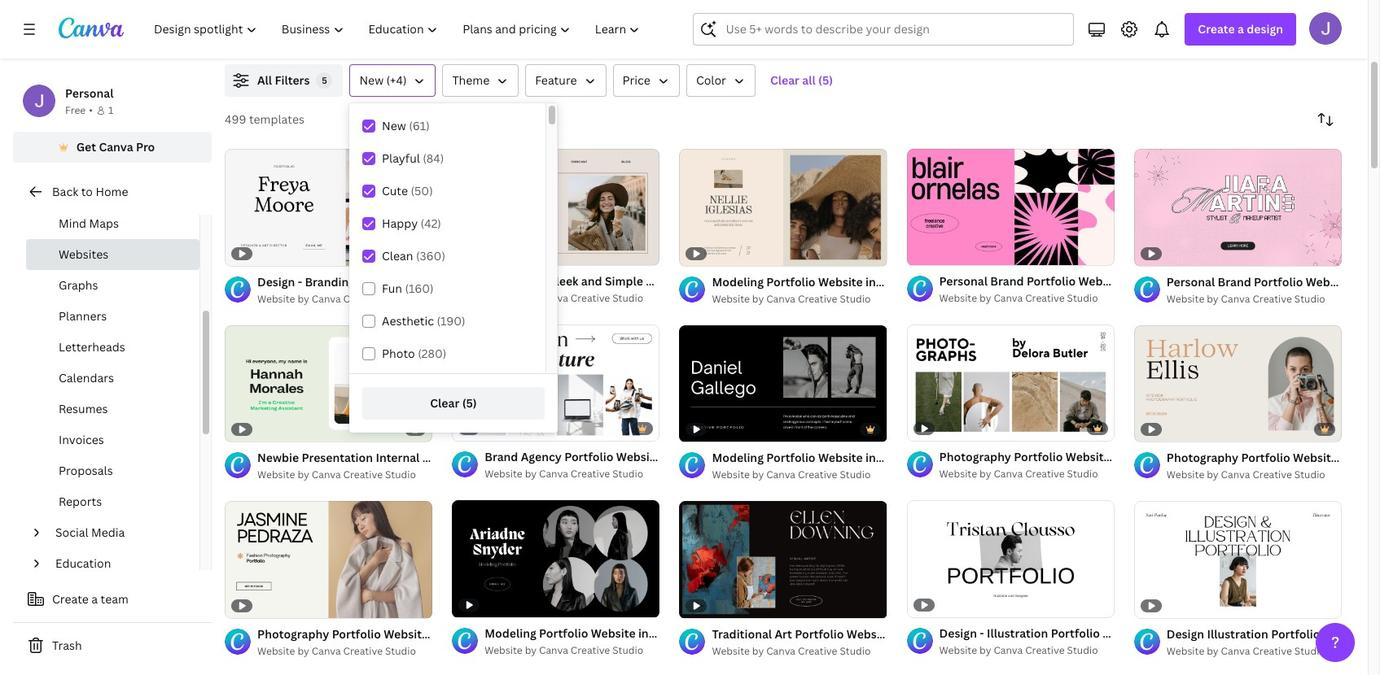 Task type: describe. For each thing, give the bounding box(es) containing it.
by inside light beige sleek and simple blogger personal website website by canva creative studio
[[525, 291, 537, 305]]

(160)
[[405, 281, 434, 296]]

clear (5)
[[430, 396, 477, 411]]

happy
[[382, 216, 418, 231]]

websites
[[59, 247, 109, 262]]

planners link
[[26, 301, 200, 332]]

light beige sleek and simple blogger personal website website by canva creative studio
[[485, 274, 787, 305]]

reports link
[[26, 487, 200, 518]]

trash link
[[13, 630, 212, 663]]

aesthetic
[[382, 314, 434, 329]]

design
[[1247, 21, 1283, 37]]

(360)
[[416, 248, 445, 264]]

create a design
[[1198, 21, 1283, 37]]

5
[[322, 74, 327, 86]]

blogger
[[646, 274, 688, 289]]

education
[[55, 556, 111, 572]]

canva inside button
[[99, 139, 133, 155]]

(61)
[[409, 118, 430, 134]]

clean
[[382, 248, 413, 264]]

pro
[[136, 139, 155, 155]]

all
[[257, 72, 272, 88]]

personal brand portfolio website in fuchsia black cream anti-design style image
[[907, 149, 1115, 266]]

top level navigation element
[[143, 13, 654, 46]]

invoices
[[59, 432, 104, 448]]

new (61)
[[382, 118, 430, 134]]

(84)
[[423, 151, 444, 166]]

(+4)
[[386, 72, 407, 88]]

letterheads link
[[26, 332, 200, 363]]

(50)
[[411, 183, 433, 199]]

education link
[[49, 549, 190, 580]]

reports
[[59, 494, 102, 510]]

letterheads
[[59, 340, 125, 355]]

photo
[[382, 346, 415, 362]]

feature
[[535, 72, 577, 88]]

feature button
[[525, 64, 606, 97]]

team
[[101, 592, 129, 607]]

playful (84)
[[382, 151, 444, 166]]

499 templates
[[225, 112, 304, 127]]

proposals link
[[26, 456, 200, 487]]

clean (360)
[[382, 248, 445, 264]]

theme button
[[443, 64, 519, 97]]

mind
[[59, 216, 86, 231]]

graphs link
[[26, 270, 200, 301]]

free
[[65, 103, 86, 117]]

create a design button
[[1185, 13, 1296, 46]]

Sort by button
[[1309, 103, 1342, 136]]

fun
[[382, 281, 402, 296]]

price
[[623, 72, 651, 88]]

light
[[485, 274, 513, 289]]

cute (50)
[[382, 183, 433, 199]]

happy (42)
[[382, 216, 441, 231]]

cute
[[382, 183, 408, 199]]

clear (5) button
[[362, 388, 545, 420]]

sleek
[[549, 274, 579, 289]]

•
[[89, 103, 93, 117]]

a for design
[[1238, 21, 1244, 37]]

simple
[[605, 274, 643, 289]]

creative inside light beige sleek and simple blogger personal website website by canva creative studio
[[571, 291, 610, 305]]

all
[[802, 72, 816, 88]]

1 vertical spatial (5)
[[462, 396, 477, 411]]

photo (280)
[[382, 346, 446, 362]]

to
[[81, 184, 93, 200]]

aesthetic (190)
[[382, 314, 465, 329]]



Task type: vqa. For each thing, say whether or not it's contained in the screenshot.


Task type: locate. For each thing, give the bounding box(es) containing it.
499
[[225, 112, 246, 127]]

jacob simon image
[[1309, 12, 1342, 45]]

website by canva creative studio
[[939, 291, 1098, 305], [257, 292, 416, 306], [712, 292, 871, 306], [1167, 292, 1326, 306], [485, 468, 643, 482], [939, 468, 1098, 482], [257, 468, 416, 482], [712, 468, 871, 482], [1167, 468, 1326, 482], [485, 644, 643, 658], [939, 644, 1098, 658], [257, 645, 416, 658], [712, 645, 871, 658], [1167, 645, 1326, 658]]

a inside the create a design dropdown button
[[1238, 21, 1244, 37]]

1 horizontal spatial create
[[1198, 21, 1235, 37]]

create for create a design
[[1198, 21, 1235, 37]]

color
[[696, 72, 726, 88]]

media
[[91, 525, 125, 541]]

templates
[[249, 112, 304, 127]]

filters
[[275, 72, 310, 88]]

graphs
[[59, 278, 98, 293]]

resumes link
[[26, 394, 200, 425]]

and
[[581, 274, 602, 289]]

new for new (61)
[[382, 118, 406, 134]]

personal up •
[[65, 86, 114, 101]]

1 horizontal spatial personal
[[691, 274, 740, 289]]

1 vertical spatial create
[[52, 592, 89, 607]]

calendars
[[59, 371, 114, 386]]

website
[[742, 274, 787, 289], [485, 291, 523, 305], [939, 291, 977, 305], [257, 292, 295, 306], [712, 292, 750, 306], [1167, 292, 1205, 306], [485, 468, 523, 482], [939, 468, 977, 482], [257, 468, 295, 482], [712, 468, 750, 482], [1167, 468, 1205, 482], [485, 644, 523, 658], [939, 644, 977, 658], [257, 645, 295, 658], [712, 645, 750, 658], [1167, 645, 1205, 658]]

a left design at top
[[1238, 21, 1244, 37]]

calendars link
[[26, 363, 200, 394]]

light beige sleek and simple blogger personal website image
[[452, 149, 660, 266]]

beige
[[515, 274, 546, 289]]

planners
[[59, 309, 107, 324]]

resumes
[[59, 401, 108, 417]]

a left the team
[[91, 592, 98, 607]]

color button
[[686, 64, 756, 97]]

0 vertical spatial create
[[1198, 21, 1235, 37]]

0 horizontal spatial personal
[[65, 86, 114, 101]]

new
[[359, 72, 384, 88], [382, 118, 406, 134]]

back to home link
[[13, 176, 212, 208]]

None search field
[[693, 13, 1074, 46]]

Search search field
[[726, 14, 1064, 45]]

1 horizontal spatial (5)
[[818, 72, 833, 88]]

back to home
[[52, 184, 128, 200]]

create inside 'create a team' button
[[52, 592, 89, 607]]

new inside button
[[359, 72, 384, 88]]

0 vertical spatial new
[[359, 72, 384, 88]]

create inside the create a design dropdown button
[[1198, 21, 1235, 37]]

free •
[[65, 103, 93, 117]]

social media
[[55, 525, 125, 541]]

create for create a team
[[52, 592, 89, 607]]

0 vertical spatial personal
[[65, 86, 114, 101]]

personal
[[65, 86, 114, 101], [691, 274, 740, 289]]

clear all (5)
[[770, 72, 833, 88]]

trash
[[52, 638, 82, 654]]

clear for clear (5)
[[430, 396, 460, 411]]

new (+4)
[[359, 72, 407, 88]]

create down education
[[52, 592, 89, 607]]

new left (61)
[[382, 118, 406, 134]]

invoices link
[[26, 425, 200, 456]]

playful
[[382, 151, 420, 166]]

personal right blogger
[[691, 274, 740, 289]]

all filters
[[257, 72, 310, 88]]

get
[[76, 139, 96, 155]]

price button
[[613, 64, 680, 97]]

theme
[[452, 72, 490, 88]]

0 horizontal spatial (5)
[[462, 396, 477, 411]]

new (+4) button
[[350, 64, 436, 97]]

0 horizontal spatial a
[[91, 592, 98, 607]]

0 vertical spatial (5)
[[818, 72, 833, 88]]

0 horizontal spatial clear
[[430, 396, 460, 411]]

new left (+4)
[[359, 72, 384, 88]]

create
[[1198, 21, 1235, 37], [52, 592, 89, 607]]

personal inside light beige sleek and simple blogger personal website website by canva creative studio
[[691, 274, 740, 289]]

0 vertical spatial a
[[1238, 21, 1244, 37]]

canva inside light beige sleek and simple blogger personal website website by canva creative studio
[[539, 291, 568, 305]]

creative
[[571, 291, 610, 305], [1025, 291, 1065, 305], [343, 292, 383, 306], [798, 292, 838, 306], [1253, 292, 1292, 306], [571, 468, 610, 482], [1025, 468, 1065, 482], [343, 468, 383, 482], [798, 468, 838, 482], [1253, 468, 1292, 482], [571, 644, 610, 658], [1025, 644, 1065, 658], [343, 645, 383, 658], [798, 645, 838, 658], [1253, 645, 1292, 658]]

create a team button
[[13, 584, 212, 616]]

1 vertical spatial a
[[91, 592, 98, 607]]

light beige sleek and simple blogger personal website link
[[485, 273, 787, 291]]

1
[[108, 103, 113, 117]]

5 filter options selected element
[[316, 72, 333, 89]]

0 vertical spatial clear
[[770, 72, 800, 88]]

website templates image
[[995, 0, 1342, 45], [995, 0, 1342, 45]]

by
[[525, 291, 537, 305], [980, 291, 991, 305], [298, 292, 309, 306], [752, 292, 764, 306], [1207, 292, 1219, 306], [525, 468, 537, 482], [980, 468, 991, 482], [298, 468, 309, 482], [752, 468, 764, 482], [1207, 468, 1219, 482], [525, 644, 537, 658], [980, 644, 991, 658], [298, 645, 309, 658], [752, 645, 764, 658], [1207, 645, 1219, 658]]

1 horizontal spatial clear
[[770, 72, 800, 88]]

1 horizontal spatial a
[[1238, 21, 1244, 37]]

a for team
[[91, 592, 98, 607]]

clear all (5) button
[[762, 64, 841, 97]]

1 vertical spatial clear
[[430, 396, 460, 411]]

a inside 'create a team' button
[[91, 592, 98, 607]]

maps
[[89, 216, 119, 231]]

0 horizontal spatial create
[[52, 592, 89, 607]]

social media link
[[49, 518, 190, 549]]

(5)
[[818, 72, 833, 88], [462, 396, 477, 411]]

(190)
[[437, 314, 465, 329]]

social
[[55, 525, 88, 541]]

mind maps link
[[26, 208, 200, 239]]

clear
[[770, 72, 800, 88], [430, 396, 460, 411]]

clear left all
[[770, 72, 800, 88]]

clear down (280)
[[430, 396, 460, 411]]

get canva pro
[[76, 139, 155, 155]]

(42)
[[421, 216, 441, 231]]

proposals
[[59, 463, 113, 479]]

create left design at top
[[1198, 21, 1235, 37]]

1 vertical spatial personal
[[691, 274, 740, 289]]

a
[[1238, 21, 1244, 37], [91, 592, 98, 607]]

create a team
[[52, 592, 129, 607]]

get canva pro button
[[13, 132, 212, 163]]

(280)
[[418, 346, 446, 362]]

website by canva creative studio link
[[485, 291, 660, 307], [939, 291, 1115, 307], [257, 291, 433, 307], [712, 291, 887, 307], [1167, 291, 1342, 307], [485, 467, 660, 483], [939, 467, 1115, 483], [257, 467, 433, 484], [712, 467, 887, 484], [1167, 467, 1342, 484], [485, 643, 660, 660], [939, 643, 1115, 660], [257, 644, 433, 660], [712, 644, 887, 660], [1167, 644, 1342, 660]]

home
[[96, 184, 128, 200]]

clear for clear all (5)
[[770, 72, 800, 88]]

new for new (+4)
[[359, 72, 384, 88]]

back
[[52, 184, 78, 200]]

1 vertical spatial new
[[382, 118, 406, 134]]

studio inside light beige sleek and simple blogger personal website website by canva creative studio
[[613, 291, 643, 305]]

fun (160)
[[382, 281, 434, 296]]

mind maps
[[59, 216, 119, 231]]



